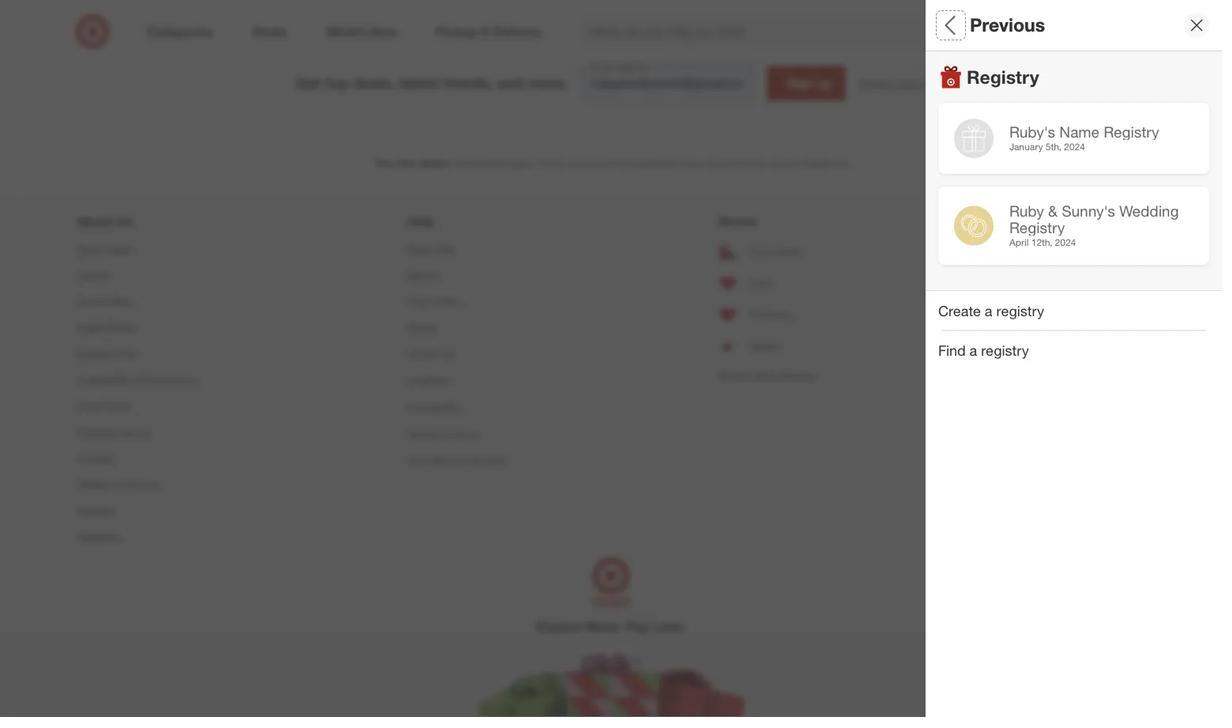 Task type: describe. For each thing, give the bounding box(es) containing it.
news
[[77, 296, 101, 307]]

favorites
[[960, 265, 1018, 282]]

target: expect more. pay less. image
[[389, 551, 834, 717]]

find a store link
[[718, 236, 816, 268]]

find a store
[[750, 246, 801, 258]]

promotions
[[569, 157, 617, 169]]

1 add to cart button from the left
[[86, 0, 151, 21]]

registry for find a registry
[[982, 342, 1030, 359]]

security & fraud
[[407, 428, 478, 440]]

previous
[[971, 14, 1046, 36]]

contact us
[[407, 348, 455, 360]]

details.
[[419, 157, 452, 169]]

about for about target
[[77, 243, 102, 255]]

get
[[296, 74, 321, 92]]

memberships
[[939, 345, 1026, 362]]

create a registry link
[[926, 291, 1223, 330]]

& for news
[[103, 296, 109, 307]]

find for find a registry
[[939, 342, 966, 359]]

sunny's
[[1062, 202, 1116, 220]]

bullseye shop link
[[77, 341, 196, 367]]

returns link
[[407, 262, 508, 288]]

clinic link
[[718, 268, 816, 299]]

ruby
[[1010, 202, 1045, 220]]

ruby's
[[1010, 122, 1056, 141]]

What can we help you find? suggestions appear below search field
[[581, 14, 965, 49]]

hi, link
[[1003, 14, 1102, 49]]

optical
[[750, 341, 780, 353]]

accessibility link
[[407, 395, 508, 421]]

sign up
[[787, 75, 832, 91]]

about target link
[[77, 236, 196, 262]]

blog
[[112, 296, 131, 307]]

sign
[[787, 75, 814, 91]]

trends,
[[443, 74, 493, 92]]

target help link
[[407, 236, 508, 262]]

press center
[[77, 400, 132, 412]]

later
[[995, 225, 1028, 242]]

redcard link
[[1027, 268, 1146, 299]]

& for ruby
[[1049, 202, 1058, 220]]

optical link
[[718, 331, 816, 363]]

1 horizontal spatial and
[[619, 157, 635, 169]]

viewed
[[999, 185, 1045, 202]]

2 horizontal spatial and
[[774, 157, 790, 169]]

news & blog link
[[77, 288, 196, 315]]

1 cart from the left
[[125, 2, 144, 14]]

redcard
[[1059, 277, 1097, 289]]

recalls link
[[407, 315, 508, 341]]

more.
[[528, 74, 569, 92]]

investors
[[77, 453, 115, 465]]

bullseye shop
[[77, 348, 138, 360]]

sustainability & governance
[[77, 374, 196, 386]]

investors link
[[77, 446, 196, 472]]

bullseye
[[77, 348, 112, 360]]

+
[[1153, 103, 1161, 119]]

orders inside account dialog
[[939, 103, 983, 120]]

save for later
[[939, 225, 1028, 242]]

gift cards
[[939, 305, 1004, 322]]

2 add to cart from the left
[[634, 2, 685, 14]]

about target
[[77, 243, 131, 255]]

store for a
[[779, 246, 801, 258]]

view favorites element
[[939, 265, 1018, 282]]

targetplus
[[77, 531, 121, 543]]

items
[[1179, 186, 1210, 201]]

favorites link
[[926, 254, 1223, 293]]

find a registry link
[[926, 331, 1223, 370]]

sustainability & governance link
[[77, 367, 196, 393]]

track + manage
[[1120, 103, 1210, 119]]

affiliates
[[77, 479, 112, 491]]

suppliers
[[77, 505, 117, 517]]

2024 inside ruby's name registry january 5th, 2024
[[1065, 141, 1086, 152]]

advertise with us
[[77, 427, 151, 438]]

shop
[[115, 348, 138, 360]]

target for target circle
[[1059, 246, 1085, 258]]

5th,
[[1046, 141, 1062, 152]]

2024 inside ruby & sunny's wedding registry april 12th, 2024
[[1056, 236, 1077, 248]]

0 horizontal spatial and
[[497, 74, 524, 92]]

latest
[[399, 74, 439, 92]]

apply.
[[508, 157, 532, 169]]

ruby & sunny's wedding registry april 12th, 2024
[[1010, 202, 1180, 248]]

brands
[[105, 322, 136, 334]]

team member services link
[[407, 447, 508, 474]]

target inside about target link
[[105, 243, 131, 255]]

search
[[954, 25, 992, 41]]

1 vertical spatial services
[[780, 370, 816, 382]]

us for about us
[[116, 214, 133, 229]]

account hello, ruby element
[[939, 62, 992, 79]]

& for security
[[445, 428, 451, 440]]

recently
[[939, 185, 995, 202]]

find a registry
[[939, 342, 1030, 359]]

ruby's name registry january 5th, 2024
[[1010, 122, 1160, 152]]

clinic
[[750, 277, 774, 289]]

privacy
[[859, 76, 895, 90]]

more in-store services link
[[718, 363, 816, 389]]

deals,
[[353, 74, 395, 92]]

about us
[[77, 214, 133, 229]]

cards
[[966, 305, 1004, 322]]

careers link
[[77, 262, 196, 288]]

up
[[817, 75, 832, 91]]

add for 1st add to cart button from left
[[93, 2, 111, 14]]

orders inside track orders "link"
[[432, 296, 461, 307]]



Task type: vqa. For each thing, say whether or not it's contained in the screenshot.
Find a registry's registry
yes



Task type: locate. For each thing, give the bounding box(es) containing it.
1 account from the top
[[939, 14, 1011, 36]]

1 horizontal spatial store
[[779, 246, 801, 258]]

stores
[[718, 214, 758, 229]]

registry inside ruby's name registry january 5th, 2024
[[1104, 122, 1160, 141]]

a right create
[[985, 302, 993, 319]]

1 vertical spatial 2024
[[1056, 236, 1077, 248]]

press center link
[[77, 393, 196, 420]]

advertise
[[77, 427, 117, 438]]

recently viewed
[[939, 185, 1045, 202]]

to for 1st add to cart button from left
[[114, 2, 123, 14]]

see left "offer"
[[376, 157, 393, 169]]

1 horizontal spatial add
[[634, 2, 652, 14]]

about
[[77, 214, 113, 229], [77, 243, 102, 255]]

registry down favorites
[[997, 302, 1045, 319]]

a up clinic link
[[771, 246, 776, 258]]

dialog containing previous
[[926, 0, 1223, 717]]

1 add from the left
[[93, 2, 111, 14]]

us
[[116, 214, 133, 229], [443, 348, 455, 360], [140, 427, 151, 438]]

& for sustainability
[[136, 374, 142, 386]]

1 vertical spatial see
[[1153, 186, 1176, 201]]

0 horizontal spatial us
[[116, 214, 133, 229]]

1 vertical spatial account
[[939, 62, 992, 79]]

0 vertical spatial 2024
[[1065, 141, 1086, 152]]

track inside account dialog
[[1120, 103, 1150, 119]]

store down optical link
[[754, 370, 777, 382]]

services
[[1027, 214, 1079, 229], [780, 370, 816, 382], [471, 454, 508, 466]]

and left more.
[[497, 74, 524, 92]]

to
[[114, 2, 123, 14], [655, 2, 664, 14]]

None text field
[[581, 66, 754, 101]]

&
[[1049, 202, 1058, 220], [103, 296, 109, 307], [136, 374, 142, 386], [445, 428, 451, 440], [115, 479, 121, 491]]

1 horizontal spatial add to cart
[[634, 2, 685, 14]]

1 horizontal spatial a
[[970, 342, 978, 359]]

see inside account dialog
[[1153, 186, 1176, 201]]

target inside target help link
[[407, 243, 433, 255]]

account
[[939, 14, 1011, 36], [939, 62, 992, 79]]

find down gift
[[939, 342, 966, 359]]

team member services
[[407, 454, 508, 466]]

cart
[[125, 2, 144, 14], [666, 2, 685, 14]]

target inside target brands link
[[77, 322, 103, 334]]

0 horizontal spatial a
[[771, 246, 776, 258]]

orders
[[939, 103, 983, 120], [432, 296, 461, 307]]

see up "wedding"
[[1153, 186, 1176, 201]]

0 horizontal spatial track
[[407, 296, 429, 307]]

store
[[779, 246, 801, 258], [754, 370, 777, 382]]

location
[[738, 157, 772, 169]]

registry inside "link"
[[997, 302, 1045, 319]]

1 horizontal spatial add to cart button
[[627, 0, 692, 21]]

privacy policy
[[859, 76, 927, 90]]

0 horizontal spatial to
[[114, 2, 123, 14]]

affiliates & partners link
[[77, 472, 196, 498]]

1 horizontal spatial see
[[1153, 186, 1176, 201]]

1 vertical spatial help
[[436, 243, 455, 255]]

store for in-
[[754, 370, 777, 382]]

0 vertical spatial store
[[779, 246, 801, 258]]

policy
[[898, 76, 927, 90]]

2 account from the top
[[939, 62, 992, 79]]

1 vertical spatial a
[[985, 302, 993, 319]]

1 horizontal spatial us
[[140, 427, 151, 438]]

governance
[[144, 374, 196, 386]]

0 vertical spatial us
[[116, 214, 133, 229]]

a
[[771, 246, 776, 258], [985, 302, 993, 319], [970, 342, 978, 359]]

news & blog
[[77, 296, 131, 307]]

a for find a store
[[771, 246, 776, 258]]

center
[[103, 400, 132, 412]]

track inside track orders "link"
[[407, 296, 429, 307]]

find inside dialog
[[939, 342, 966, 359]]

account link
[[926, 51, 1223, 91]]

recalls
[[407, 322, 438, 334]]

fraud
[[453, 428, 478, 440]]

1 horizontal spatial services
[[780, 370, 816, 382]]

target down "about us"
[[105, 243, 131, 255]]

orders down account hello, ruby element
[[939, 103, 983, 120]]

by
[[725, 157, 735, 169]]

track up recalls
[[407, 296, 429, 307]]

sign up button
[[767, 66, 846, 101]]

more in-store services
[[718, 370, 816, 382]]

2 vertical spatial a
[[970, 342, 978, 359]]

add for second add to cart button from the left
[[634, 2, 652, 14]]

target brands
[[77, 322, 136, 334]]

orders down returns link
[[432, 296, 461, 307]]

and
[[497, 74, 524, 92], [619, 157, 635, 169], [774, 157, 790, 169]]

track
[[1120, 103, 1150, 119], [407, 296, 429, 307]]

2 vertical spatial registry
[[1010, 218, 1066, 236]]

1 vertical spatial registry
[[982, 342, 1030, 359]]

services up 12th,
[[1027, 214, 1079, 229]]

store up clinic link
[[779, 246, 801, 258]]

about up careers
[[77, 243, 102, 255]]

privacy policy link
[[859, 75, 927, 91]]

1 to from the left
[[114, 2, 123, 14]]

1 vertical spatial find
[[939, 342, 966, 359]]

track left +
[[1120, 103, 1150, 119]]

vary
[[705, 157, 723, 169]]

pharmacy link
[[718, 299, 816, 331]]

2024 right 5th,
[[1065, 141, 1086, 152]]

1 vertical spatial registry
[[1104, 122, 1160, 141]]

a inside "link"
[[985, 302, 993, 319]]

contact
[[407, 348, 441, 360]]

0 vertical spatial services
[[1027, 214, 1079, 229]]

1 horizontal spatial track
[[1120, 103, 1150, 119]]

restrictions
[[455, 157, 505, 169]]

add to cart button
[[86, 0, 151, 21], [627, 0, 692, 21]]

track for track + manage
[[1120, 103, 1150, 119]]

member
[[432, 454, 468, 466]]

2 horizontal spatial a
[[985, 302, 993, 319]]

2 cart from the left
[[666, 2, 685, 14]]

0 horizontal spatial cart
[[125, 2, 144, 14]]

0 horizontal spatial find
[[750, 246, 768, 258]]

1 vertical spatial track
[[407, 296, 429, 307]]

& left blog
[[103, 296, 109, 307]]

2 add from the left
[[634, 2, 652, 14]]

pharmacy
[[750, 309, 793, 321]]

suppliers link
[[77, 498, 196, 524]]

help
[[407, 214, 435, 229], [436, 243, 455, 255]]

account up account hello, ruby element
[[939, 14, 1011, 36]]

2 vertical spatial us
[[140, 427, 151, 438]]

0 horizontal spatial add to cart
[[93, 2, 144, 14]]

a down the gift cards
[[970, 342, 978, 359]]

services down optical link
[[780, 370, 816, 382]]

create a registry
[[939, 302, 1045, 319]]

0 vertical spatial registry
[[997, 302, 1045, 319]]

track for track orders
[[407, 296, 429, 307]]

feedback
[[408, 375, 450, 387]]

target
[[105, 243, 131, 255], [407, 243, 433, 255], [1059, 246, 1085, 258], [77, 322, 103, 334]]

0 vertical spatial a
[[771, 246, 776, 258]]

to for second add to cart button from the left
[[655, 2, 664, 14]]

gift
[[939, 305, 962, 322]]

track orders
[[407, 296, 461, 307]]

feedback button
[[407, 367, 508, 395]]

wedding
[[1120, 202, 1180, 220]]

1 vertical spatial about
[[77, 243, 102, 255]]

1 horizontal spatial orders
[[939, 103, 983, 120]]

1 horizontal spatial cart
[[666, 2, 685, 14]]

target down news
[[77, 322, 103, 334]]

0 horizontal spatial add
[[93, 2, 111, 14]]

2 vertical spatial services
[[471, 454, 508, 466]]

& right affiliates
[[115, 479, 121, 491]]

security
[[407, 428, 442, 440]]

1 add to cart from the left
[[93, 2, 144, 14]]

account dialog
[[926, 0, 1223, 717]]

0 horizontal spatial store
[[754, 370, 777, 382]]

registry for create a registry
[[997, 302, 1045, 319]]

0 horizontal spatial see
[[376, 157, 393, 169]]

and left at on the right top of page
[[774, 157, 790, 169]]

target up returns
[[407, 243, 433, 255]]

about up 'about target'
[[77, 214, 113, 229]]

find up clinic
[[750, 246, 768, 258]]

target left circle
[[1059, 246, 1085, 258]]

& inside ruby & sunny's wedding registry april 12th, 2024
[[1049, 202, 1058, 220]]

1 vertical spatial us
[[443, 348, 455, 360]]

at
[[793, 157, 801, 169]]

help up returns link
[[436, 243, 455, 255]]

0 vertical spatial orders
[[939, 103, 983, 120]]

target for target brands
[[77, 322, 103, 334]]

& for affiliates
[[115, 479, 121, 491]]

1 horizontal spatial to
[[655, 2, 664, 14]]

2024 right 12th,
[[1056, 236, 1077, 248]]

target inside target circle link
[[1059, 246, 1085, 258]]

help up the target help
[[407, 214, 435, 229]]

account down search button
[[939, 62, 992, 79]]

2 about from the top
[[77, 243, 102, 255]]

2 horizontal spatial us
[[443, 348, 455, 360]]

0 horizontal spatial orders
[[432, 296, 461, 307]]

dialog
[[926, 0, 1223, 717]]

0 vertical spatial see
[[376, 157, 393, 169]]

targetplus link
[[77, 524, 196, 551]]

0 vertical spatial registry
[[967, 66, 1040, 88]]

registry
[[967, 66, 1040, 88], [1104, 122, 1160, 141], [1010, 218, 1066, 236]]

2024
[[1065, 141, 1086, 152], [1056, 236, 1077, 248]]

about for about us
[[77, 214, 113, 229]]

circle
[[1088, 246, 1112, 258]]

sustainability
[[77, 374, 133, 386]]

pricing,
[[535, 157, 566, 169]]

save
[[939, 225, 970, 242]]

0 horizontal spatial help
[[407, 214, 435, 229]]

us up about target link
[[116, 214, 133, 229]]

target for target help
[[407, 243, 433, 255]]

us for contact us
[[443, 348, 455, 360]]

manage
[[1165, 103, 1210, 119]]

0 vertical spatial about
[[77, 214, 113, 229]]

find for find a store
[[750, 246, 768, 258]]

see items
[[1153, 186, 1210, 201]]

registry
[[997, 302, 1045, 319], [982, 342, 1030, 359]]

2 horizontal spatial services
[[1027, 214, 1079, 229]]

1 vertical spatial orders
[[432, 296, 461, 307]]

& down 'bullseye shop' link
[[136, 374, 142, 386]]

1 horizontal spatial find
[[939, 342, 966, 359]]

registry down create a registry
[[982, 342, 1030, 359]]

help inside target help link
[[436, 243, 455, 255]]

1 horizontal spatial help
[[436, 243, 455, 255]]

us right with
[[140, 427, 151, 438]]

0 vertical spatial track
[[1120, 103, 1150, 119]]

2 to from the left
[[655, 2, 664, 14]]

us inside "link"
[[140, 427, 151, 438]]

& left fraud
[[445, 428, 451, 440]]

contact us link
[[407, 341, 508, 367]]

affiliates & partners
[[77, 479, 160, 491]]

security & fraud link
[[407, 421, 508, 447]]

search button
[[954, 14, 992, 52]]

a for create a registry
[[985, 302, 993, 319]]

0 horizontal spatial add to cart button
[[86, 0, 151, 21]]

registry inside ruby & sunny's wedding registry april 12th, 2024
[[1010, 218, 1066, 236]]

and left availability
[[619, 157, 635, 169]]

get top deals, latest trends, and more.
[[296, 74, 569, 92]]

track orders link
[[407, 288, 508, 315]]

a for find a registry
[[970, 342, 978, 359]]

services down fraud
[[471, 454, 508, 466]]

1 vertical spatial store
[[754, 370, 777, 382]]

target.com
[[804, 157, 850, 169]]

0 vertical spatial find
[[750, 246, 768, 258]]

see inside * see offer details. restrictions apply. pricing, promotions and availability may vary by location and at target.com
[[376, 157, 393, 169]]

& right ruby
[[1049, 202, 1058, 220]]

0 vertical spatial account
[[939, 14, 1011, 36]]

2 add to cart button from the left
[[627, 0, 692, 21]]

0 vertical spatial help
[[407, 214, 435, 229]]

in-
[[743, 370, 754, 382]]

create
[[939, 302, 981, 319]]

0 horizontal spatial services
[[471, 454, 508, 466]]

us right contact
[[443, 348, 455, 360]]

1 about from the top
[[77, 214, 113, 229]]



